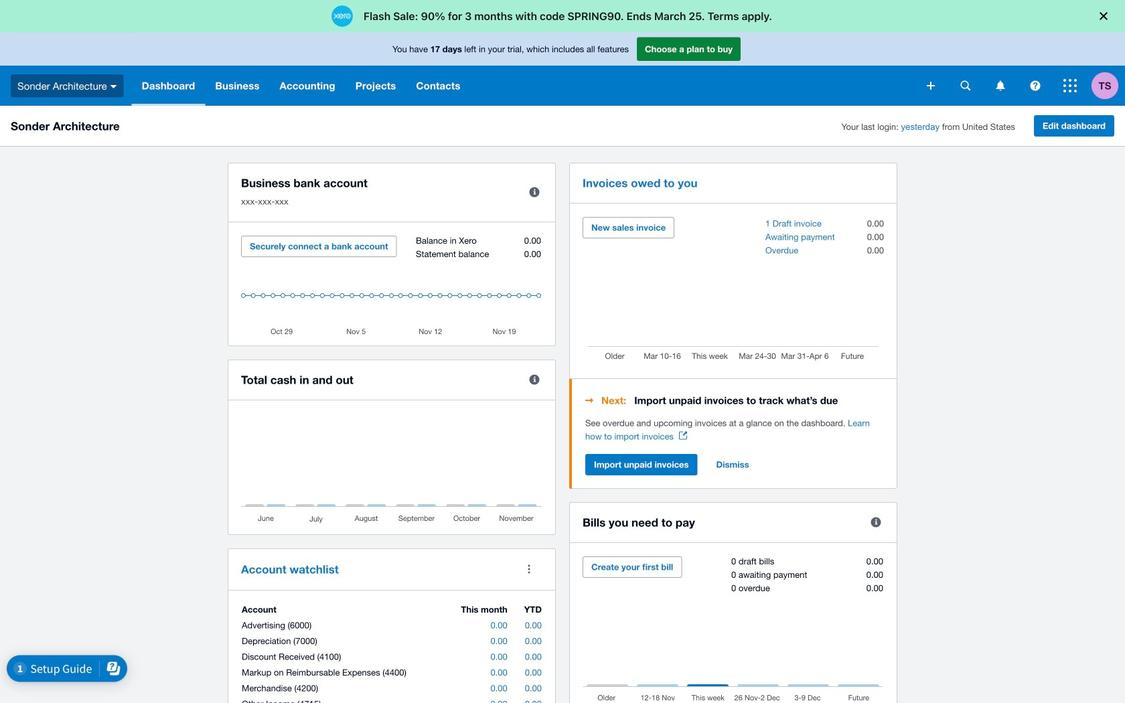 Task type: vqa. For each thing, say whether or not it's contained in the screenshot.
the Pick a date field
no



Task type: locate. For each thing, give the bounding box(es) containing it.
banner
[[0, 32, 1126, 106]]

opens in a new tab image
[[679, 432, 687, 440]]

empty state of the bills widget with a 'create your first bill' button and an unpopulated column graph. image
[[583, 557, 884, 704]]

svg image
[[997, 81, 1005, 91], [1031, 81, 1041, 91], [927, 82, 935, 90], [110, 85, 117, 88]]

svg image
[[1064, 79, 1077, 92], [961, 81, 971, 91]]

heading
[[586, 393, 884, 409]]

0 horizontal spatial svg image
[[961, 81, 971, 91]]

dialog
[[0, 0, 1126, 32]]

1 horizontal spatial svg image
[[1064, 79, 1077, 92]]

empty state widget for the total cash in and out feature, displaying a column graph summarising bank transaction data as total money in versus total money out across all connected bank accounts, enabling a visual comparison of the two amounts. image
[[241, 414, 543, 525]]

panel body document
[[586, 417, 884, 444], [586, 417, 884, 444]]



Task type: describe. For each thing, give the bounding box(es) containing it.
empty state bank feed widget with a tooltip explaining the feature. includes a 'securely connect a bank account' button and a data-less flat line graph marking four weekly dates, indicating future account balance tracking. image
[[241, 236, 543, 336]]

accounts watchlist options image
[[516, 556, 543, 583]]



